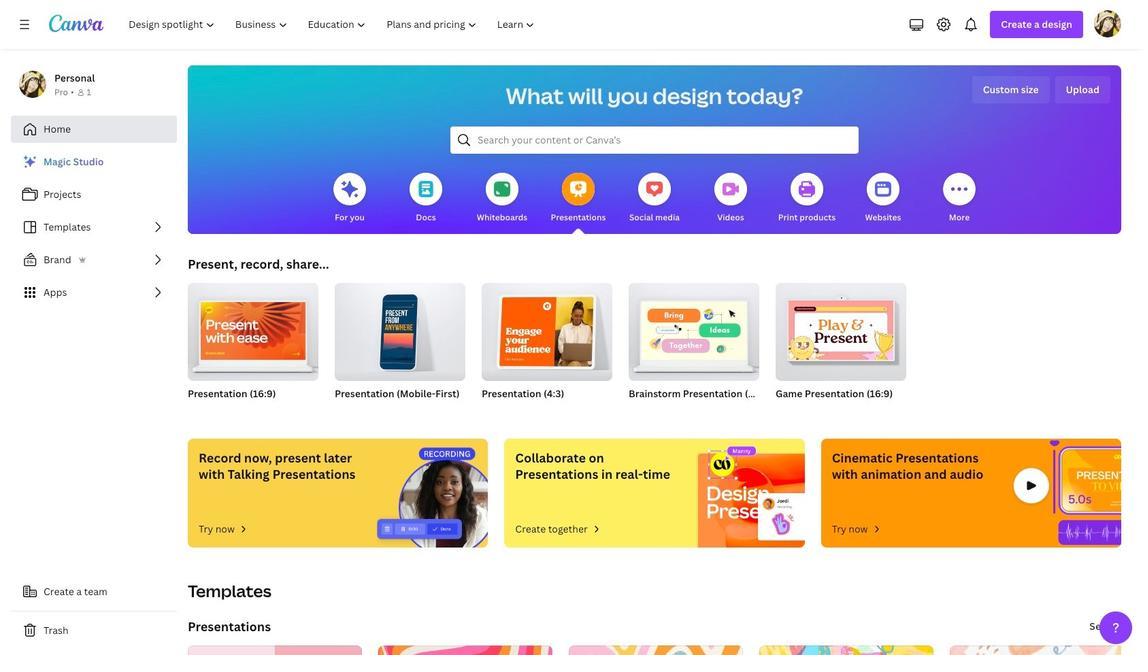 Task type: describe. For each thing, give the bounding box(es) containing it.
Search search field
[[478, 127, 832, 153]]



Task type: vqa. For each thing, say whether or not it's contained in the screenshot.
the Gary Orlando icon
no



Task type: locate. For each thing, give the bounding box(es) containing it.
list
[[11, 148, 177, 306]]

stephanie aranda image
[[1094, 10, 1121, 37]]

None search field
[[450, 127, 859, 154]]

top level navigation element
[[120, 11, 547, 38]]

group
[[188, 278, 318, 418], [188, 278, 318, 381], [335, 278, 465, 418], [335, 278, 465, 381], [482, 278, 612, 418], [482, 278, 612, 381], [629, 278, 759, 418], [629, 278, 759, 381], [776, 283, 906, 418], [776, 283, 906, 381]]



